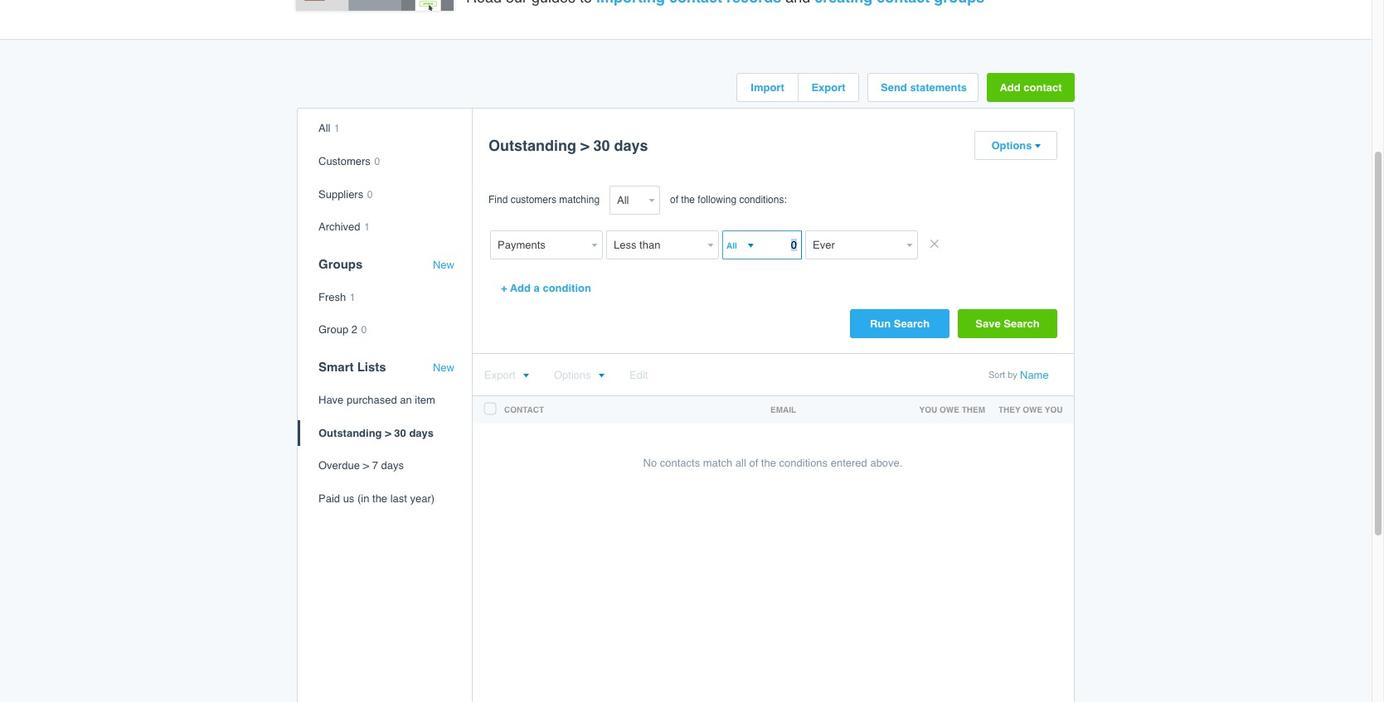 Task type: locate. For each thing, give the bounding box(es) containing it.
30 up matching
[[593, 137, 610, 155]]

1 right archived at left
[[364, 222, 370, 233]]

0 vertical spatial 30
[[593, 137, 610, 155]]

el image down contact
[[1034, 144, 1040, 150]]

> down have purchased an item
[[385, 427, 391, 439]]

+
[[501, 282, 507, 295]]

2 horizontal spatial 1
[[364, 222, 370, 233]]

30
[[593, 137, 610, 155], [394, 427, 406, 439]]

0 vertical spatial export button
[[799, 74, 858, 101]]

customers
[[511, 194, 556, 206]]

1 for all
[[334, 123, 340, 135]]

export right import "button"
[[811, 82, 845, 94]]

0 inside group 2 0
[[361, 325, 367, 336]]

name
[[1020, 369, 1049, 382]]

1 horizontal spatial outstanding
[[488, 137, 576, 155]]

add right +
[[510, 282, 531, 295]]

groups
[[318, 257, 363, 271]]

following
[[698, 194, 736, 206]]

1 new link from the top
[[433, 259, 454, 271]]

0 horizontal spatial 1
[[334, 123, 340, 135]]

owe right they
[[1023, 405, 1043, 415]]

2 new link from the top
[[433, 362, 454, 374]]

1 vertical spatial outstanding
[[318, 427, 382, 439]]

1 vertical spatial 0
[[367, 189, 373, 200]]

1 vertical spatial new
[[433, 362, 454, 374]]

el image up contact
[[522, 373, 529, 379]]

1 search from the left
[[894, 318, 930, 330]]

lists
[[357, 360, 386, 374]]

save search button
[[958, 310, 1057, 339]]

export
[[811, 82, 845, 94], [484, 369, 515, 382]]

us
[[343, 492, 354, 505]]

they owe you
[[998, 405, 1063, 415]]

overdue
[[318, 460, 360, 472]]

1 horizontal spatial outstanding > 30 days
[[488, 137, 648, 155]]

0 horizontal spatial outstanding > 30 days
[[318, 427, 434, 439]]

owe left them
[[940, 405, 959, 415]]

1 vertical spatial options button
[[554, 369, 604, 382]]

the left following
[[681, 194, 695, 206]]

1 inside fresh 1
[[350, 292, 355, 303]]

All text field
[[610, 186, 645, 215]]

2 horizontal spatial days
[[614, 137, 648, 155]]

> up matching
[[580, 137, 589, 155]]

outstanding
[[488, 137, 576, 155], [318, 427, 382, 439]]

outstanding > 30 days
[[488, 137, 648, 155], [318, 427, 434, 439]]

el image inside "export" button
[[522, 373, 529, 379]]

0 right suppliers
[[367, 189, 373, 200]]

0 horizontal spatial >
[[363, 460, 369, 472]]

0 vertical spatial options button
[[975, 132, 1056, 160]]

1 horizontal spatial 1
[[350, 292, 355, 303]]

1 vertical spatial outstanding > 30 days
[[318, 427, 434, 439]]

0 vertical spatial outstanding
[[488, 137, 576, 155]]

the right (in on the bottom left of page
[[372, 492, 387, 505]]

0 vertical spatial >
[[580, 137, 589, 155]]

1 you from the left
[[919, 405, 937, 415]]

options for of the following conditions:
[[991, 140, 1032, 152]]

send
[[881, 82, 907, 94]]

2 vertical spatial >
[[363, 460, 369, 472]]

0 horizontal spatial search
[[894, 318, 930, 330]]

a
[[534, 282, 540, 295]]

1 vertical spatial export
[[484, 369, 515, 382]]

1 vertical spatial 1
[[364, 222, 370, 233]]

export button right import "button"
[[799, 74, 858, 101]]

None text field
[[490, 231, 588, 260], [606, 231, 704, 260], [722, 231, 802, 260], [724, 237, 746, 254], [490, 231, 588, 260], [606, 231, 704, 260], [722, 231, 802, 260], [724, 237, 746, 254]]

export up contact
[[484, 369, 515, 382]]

import button
[[737, 74, 798, 101]]

options button left edit button
[[554, 369, 604, 382]]

options button
[[975, 132, 1056, 160], [554, 369, 604, 382]]

1 owe from the left
[[940, 405, 959, 415]]

0 vertical spatial of
[[670, 194, 678, 206]]

None text field
[[805, 231, 903, 260]]

30 down an
[[394, 427, 406, 439]]

1 right the fresh
[[350, 292, 355, 303]]

2 horizontal spatial el image
[[1034, 144, 1040, 150]]

0 horizontal spatial owe
[[940, 405, 959, 415]]

1 horizontal spatial options
[[991, 140, 1032, 152]]

1 horizontal spatial days
[[409, 427, 434, 439]]

1 horizontal spatial search
[[1004, 318, 1040, 330]]

0 vertical spatial export
[[811, 82, 845, 94]]

0
[[374, 156, 380, 167], [367, 189, 373, 200], [361, 325, 367, 336]]

options down add contact
[[991, 140, 1032, 152]]

contact
[[1024, 82, 1062, 94]]

1 horizontal spatial of
[[749, 457, 758, 470]]

the right all
[[761, 457, 776, 470]]

0 horizontal spatial you
[[919, 405, 937, 415]]

1 vertical spatial export button
[[484, 369, 529, 382]]

overdue > 7 days
[[318, 460, 404, 472]]

export button
[[799, 74, 858, 101], [484, 369, 529, 382]]

have
[[318, 394, 344, 406]]

outstanding up overdue > 7 days
[[318, 427, 382, 439]]

of
[[670, 194, 678, 206], [749, 457, 758, 470]]

archived
[[318, 221, 360, 233]]

of left following
[[670, 194, 678, 206]]

0 inside "customers 0"
[[374, 156, 380, 167]]

2 vertical spatial 0
[[361, 325, 367, 336]]

export for the bottom "export" button
[[484, 369, 515, 382]]

1 vertical spatial >
[[385, 427, 391, 439]]

1 horizontal spatial export button
[[799, 74, 858, 101]]

1 vertical spatial options
[[554, 369, 591, 382]]

1 vertical spatial add
[[510, 282, 531, 295]]

days
[[614, 137, 648, 155], [409, 427, 434, 439], [381, 460, 404, 472]]

0 vertical spatial options
[[991, 140, 1032, 152]]

add
[[1000, 82, 1021, 94], [510, 282, 531, 295]]

of right all
[[749, 457, 758, 470]]

search right the run
[[894, 318, 930, 330]]

el image left edit button
[[598, 373, 604, 379]]

you down name button at the bottom of page
[[1045, 405, 1063, 415]]

new for groups
[[433, 259, 454, 271]]

match
[[703, 457, 732, 470]]

0 vertical spatial new
[[433, 259, 454, 271]]

1 vertical spatial the
[[761, 457, 776, 470]]

0 horizontal spatial days
[[381, 460, 404, 472]]

1 vertical spatial new link
[[433, 362, 454, 374]]

1 for fresh
[[350, 292, 355, 303]]

1 new from the top
[[433, 259, 454, 271]]

edit button
[[629, 369, 648, 382]]

add left contact
[[1000, 82, 1021, 94]]

customers 0
[[318, 155, 380, 167]]

1 inside all 1
[[334, 123, 340, 135]]

the
[[681, 194, 695, 206], [761, 457, 776, 470], [372, 492, 387, 505]]

0 for suppliers
[[367, 189, 373, 200]]

> left 7
[[363, 460, 369, 472]]

1 horizontal spatial >
[[385, 427, 391, 439]]

matching
[[559, 194, 600, 206]]

2 owe from the left
[[1023, 405, 1043, 415]]

1 horizontal spatial add
[[1000, 82, 1021, 94]]

0 horizontal spatial options button
[[554, 369, 604, 382]]

days up all text field
[[614, 137, 648, 155]]

purchased
[[347, 394, 397, 406]]

days down 'item'
[[409, 427, 434, 439]]

they
[[998, 405, 1020, 415]]

1 inside archived 1
[[364, 222, 370, 233]]

options left edit button
[[554, 369, 591, 382]]

1
[[334, 123, 340, 135], [364, 222, 370, 233], [350, 292, 355, 303]]

all
[[318, 122, 330, 135]]

1 vertical spatial days
[[409, 427, 434, 439]]

2 search from the left
[[1004, 318, 1040, 330]]

1 vertical spatial 30
[[394, 427, 406, 439]]

1 horizontal spatial owe
[[1023, 405, 1043, 415]]

2 new from the top
[[433, 362, 454, 374]]

0 right customers
[[374, 156, 380, 167]]

>
[[580, 137, 589, 155], [385, 427, 391, 439], [363, 460, 369, 472]]

0 vertical spatial 1
[[334, 123, 340, 135]]

0 horizontal spatial el image
[[522, 373, 529, 379]]

2
[[351, 324, 357, 336]]

0 horizontal spatial outstanding
[[318, 427, 382, 439]]

1 horizontal spatial export
[[811, 82, 845, 94]]

0 horizontal spatial options
[[554, 369, 591, 382]]

0 inside "suppliers 0"
[[367, 189, 373, 200]]

outstanding up customers
[[488, 137, 576, 155]]

el image for of the following conditions:
[[1034, 144, 1040, 150]]

fresh
[[318, 291, 346, 303]]

el image
[[1034, 144, 1040, 150], [522, 373, 529, 379], [598, 373, 604, 379]]

new
[[433, 259, 454, 271], [433, 362, 454, 374]]

new for smart lists
[[433, 362, 454, 374]]

add contact
[[1000, 82, 1062, 94]]

new link for smart lists
[[433, 362, 454, 374]]

search
[[894, 318, 930, 330], [1004, 318, 1040, 330]]

1 horizontal spatial options button
[[975, 132, 1056, 160]]

options button down add contact
[[975, 132, 1056, 160]]

0 horizontal spatial export button
[[484, 369, 529, 382]]

0 vertical spatial new link
[[433, 259, 454, 271]]

of the following conditions:
[[670, 194, 787, 206]]

export button up contact
[[484, 369, 529, 382]]

1 horizontal spatial you
[[1045, 405, 1063, 415]]

owe
[[940, 405, 959, 415], [1023, 405, 1043, 415]]

last
[[390, 492, 407, 505]]

you
[[919, 405, 937, 415], [1045, 405, 1063, 415]]

2 horizontal spatial >
[[580, 137, 589, 155]]

outstanding > 30 days down have purchased an item
[[318, 427, 434, 439]]

statements
[[910, 82, 967, 94]]

2 vertical spatial the
[[372, 492, 387, 505]]

0 horizontal spatial of
[[670, 194, 678, 206]]

days right 7
[[381, 460, 404, 472]]

you left them
[[919, 405, 937, 415]]

outstanding > 30 days up matching
[[488, 137, 648, 155]]

new link
[[433, 259, 454, 271], [433, 362, 454, 374]]

search right save
[[1004, 318, 1040, 330]]

1 right the 'all' on the left of the page
[[334, 123, 340, 135]]

0 right 2
[[361, 325, 367, 336]]

options
[[991, 140, 1032, 152], [554, 369, 591, 382]]

export inside button
[[811, 82, 845, 94]]

0 horizontal spatial export
[[484, 369, 515, 382]]

save
[[975, 318, 1001, 330]]

2 vertical spatial 1
[[350, 292, 355, 303]]

1 horizontal spatial el image
[[598, 373, 604, 379]]

0 vertical spatial the
[[681, 194, 695, 206]]

0 vertical spatial 0
[[374, 156, 380, 167]]

0 horizontal spatial add
[[510, 282, 531, 295]]

conditions
[[779, 457, 828, 470]]

add contact button
[[987, 73, 1075, 102]]



Task type: vqa. For each thing, say whether or not it's contained in the screenshot.
9th Overdue Icon from the top of the List of all the bills Element
no



Task type: describe. For each thing, give the bounding box(es) containing it.
options button for email
[[554, 369, 604, 382]]

run search button
[[850, 310, 950, 339]]

search for save search
[[1004, 318, 1040, 330]]

suppliers 0
[[318, 188, 373, 200]]

all 1
[[318, 122, 340, 135]]

sort
[[988, 370, 1005, 381]]

them
[[962, 405, 985, 415]]

group
[[318, 324, 348, 336]]

owe for you
[[940, 405, 959, 415]]

paid us (in the last year)
[[318, 492, 435, 505]]

0 vertical spatial add
[[1000, 82, 1021, 94]]

0 for customers
[[374, 156, 380, 167]]

contacts
[[660, 457, 700, 470]]

export for the right "export" button
[[811, 82, 845, 94]]

0 vertical spatial outstanding > 30 days
[[488, 137, 648, 155]]

conditions:
[[739, 194, 787, 206]]

by
[[1008, 370, 1017, 381]]

save search
[[975, 318, 1040, 330]]

send statements
[[881, 82, 967, 94]]

0 vertical spatial days
[[614, 137, 648, 155]]

1 vertical spatial of
[[749, 457, 758, 470]]

fresh 1
[[318, 291, 355, 303]]

contact
[[504, 405, 544, 415]]

owe for they
[[1023, 405, 1043, 415]]

edit
[[629, 369, 648, 382]]

options button for of the following conditions:
[[975, 132, 1056, 160]]

search for run search
[[894, 318, 930, 330]]

smart lists
[[318, 360, 386, 374]]

+ add a condition
[[501, 282, 591, 295]]

0 horizontal spatial the
[[372, 492, 387, 505]]

find customers matching
[[488, 194, 600, 206]]

you owe them
[[919, 405, 985, 415]]

el image for email
[[598, 373, 604, 379]]

above.
[[870, 457, 903, 470]]

1 for archived
[[364, 222, 370, 233]]

send statements button
[[868, 74, 978, 101]]

all
[[735, 457, 746, 470]]

options for email
[[554, 369, 591, 382]]

run search
[[870, 318, 930, 330]]

condition
[[543, 282, 591, 295]]

2 you from the left
[[1045, 405, 1063, 415]]

sort by name
[[988, 369, 1049, 382]]

new link for groups
[[433, 259, 454, 271]]

import
[[751, 82, 784, 94]]

no
[[643, 457, 657, 470]]

1 horizontal spatial the
[[681, 194, 695, 206]]

2 horizontal spatial the
[[761, 457, 776, 470]]

name button
[[1020, 369, 1049, 382]]

item
[[415, 394, 435, 406]]

have purchased an item
[[318, 394, 435, 406]]

customers
[[318, 155, 371, 167]]

run
[[870, 318, 891, 330]]

+ add a condition button
[[488, 274, 604, 303]]

find
[[488, 194, 508, 206]]

suppliers
[[318, 188, 363, 200]]

archived 1
[[318, 221, 370, 233]]

no contacts match all of the conditions entered above.
[[643, 457, 903, 470]]

smart
[[318, 360, 354, 374]]

group 2 0
[[318, 324, 367, 336]]

entered
[[831, 457, 867, 470]]

an
[[400, 394, 412, 406]]

0 horizontal spatial 30
[[394, 427, 406, 439]]

year)
[[410, 492, 435, 505]]

7
[[372, 460, 378, 472]]

2 vertical spatial days
[[381, 460, 404, 472]]

paid
[[318, 492, 340, 505]]

1 horizontal spatial 30
[[593, 137, 610, 155]]

(in
[[357, 492, 369, 505]]

email
[[770, 405, 796, 415]]



